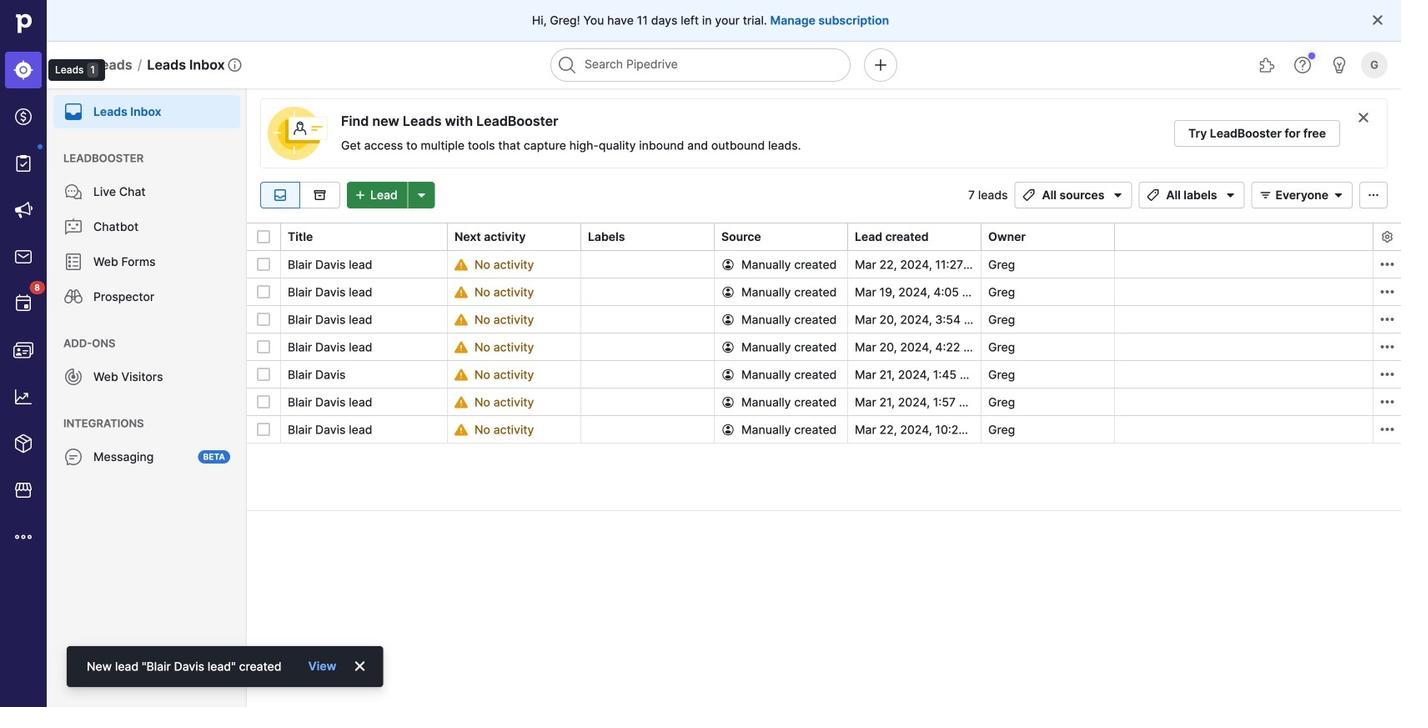 Task type: vqa. For each thing, say whether or not it's contained in the screenshot.
"Marketplace" image at the left
yes



Task type: describe. For each thing, give the bounding box(es) containing it.
leads image
[[13, 60, 33, 80]]

marketplace image
[[13, 480, 33, 500]]

quick help image
[[1293, 55, 1313, 75]]

color undefined image down deals 'image'
[[13, 153, 33, 173]]

campaigns image
[[13, 200, 33, 220]]

color warning image for sixth row from the bottom
[[455, 286, 468, 299]]

3 color undefined image from the top
[[63, 287, 83, 307]]

archive image
[[310, 188, 330, 202]]

1 row from the top
[[247, 251, 1401, 279]]

home image
[[11, 11, 36, 36]]

2 color warning image from the top
[[455, 341, 468, 354]]

menu toggle image
[[63, 55, 83, 75]]

6 row from the top
[[247, 388, 1401, 416]]

add lead element
[[347, 182, 435, 209]]

color warning image for 7th row from the bottom of the page
[[455, 258, 468, 271]]

more image
[[13, 527, 33, 547]]

Search Pipedrive field
[[550, 48, 851, 82]]

5 row from the top
[[247, 360, 1401, 389]]

0 vertical spatial color secondary image
[[1381, 230, 1394, 244]]

4 row from the top
[[247, 333, 1401, 361]]

color warning image for 6th row from the top of the page
[[455, 396, 468, 409]]

color undefined image up contacts image at the left of page
[[13, 294, 33, 314]]

1 color undefined image from the top
[[63, 182, 83, 202]]

sales assistant image
[[1329, 55, 1349, 75]]

7 row from the top
[[247, 415, 1401, 444]]

contacts image
[[13, 340, 33, 360]]

3 color warning image from the top
[[455, 368, 468, 382]]

4 color undefined image from the top
[[63, 367, 83, 387]]



Task type: locate. For each thing, give the bounding box(es) containing it.
deals image
[[13, 107, 33, 127]]

color undefined image right sales inbox image
[[63, 252, 83, 272]]

quick add image
[[871, 55, 891, 75]]

color undefined image
[[63, 102, 83, 122], [13, 153, 33, 173], [63, 252, 83, 272], [13, 294, 33, 314], [63, 447, 83, 467]]

1 vertical spatial color warning image
[[455, 286, 468, 299]]

0 vertical spatial color warning image
[[455, 258, 468, 271]]

color secondary image
[[1381, 230, 1394, 244], [1377, 254, 1397, 274]]

4 color warning image from the top
[[455, 423, 468, 437]]

1 color warning image from the top
[[455, 313, 468, 327]]

products image
[[13, 434, 33, 454]]

2 row from the top
[[247, 278, 1401, 306]]

inbox image
[[270, 188, 290, 202]]

color warning image
[[455, 313, 468, 327], [455, 341, 468, 354], [455, 368, 468, 382], [455, 423, 468, 437]]

color primary image
[[350, 188, 370, 202], [1019, 188, 1039, 202], [1143, 188, 1163, 202], [1256, 188, 1276, 202], [1364, 188, 1384, 202], [721, 286, 735, 299], [257, 313, 270, 326], [257, 340, 270, 354], [721, 368, 735, 382], [721, 396, 735, 409]]

color undefined image
[[63, 182, 83, 202], [63, 217, 83, 237], [63, 287, 83, 307], [63, 367, 83, 387]]

menu
[[0, 0, 105, 707], [47, 88, 247, 707]]

color undefined image down menu toggle image
[[63, 102, 83, 122]]

color secondary image
[[1357, 111, 1370, 124], [1377, 282, 1397, 302], [1377, 309, 1397, 329], [1377, 337, 1397, 357], [1377, 364, 1397, 384], [1377, 392, 1397, 412], [1377, 420, 1397, 440]]

menu item
[[0, 47, 47, 93], [47, 88, 247, 128]]

3 row from the top
[[247, 305, 1401, 334]]

1 vertical spatial color secondary image
[[1377, 254, 1397, 274]]

2 color warning image from the top
[[455, 286, 468, 299]]

row
[[247, 251, 1401, 279], [247, 278, 1401, 306], [247, 305, 1401, 334], [247, 333, 1401, 361], [247, 360, 1401, 389], [247, 388, 1401, 416], [247, 415, 1401, 444]]

sales inbox image
[[13, 247, 33, 267]]

3 color warning image from the top
[[455, 396, 468, 409]]

2 vertical spatial color warning image
[[455, 396, 468, 409]]

grid
[[247, 222, 1401, 707]]

info image
[[228, 58, 242, 72]]

1 color warning image from the top
[[455, 258, 468, 271]]

2 color undefined image from the top
[[63, 217, 83, 237]]

insights image
[[13, 387, 33, 407]]

add lead options image
[[412, 188, 432, 202]]

color warning image
[[455, 258, 468, 271], [455, 286, 468, 299], [455, 396, 468, 409]]

color primary image
[[1371, 13, 1385, 27], [1108, 188, 1128, 202], [1221, 188, 1241, 202], [1329, 188, 1349, 202], [257, 230, 270, 244], [257, 258, 270, 271], [721, 258, 735, 271], [257, 285, 270, 299], [721, 313, 735, 327], [721, 341, 735, 354], [257, 368, 270, 381], [257, 395, 270, 409], [257, 423, 270, 436], [721, 423, 735, 437]]

close image
[[353, 660, 366, 673]]

color primary image inside add lead element
[[350, 188, 370, 202]]

color undefined image right "products" image
[[63, 447, 83, 467]]



